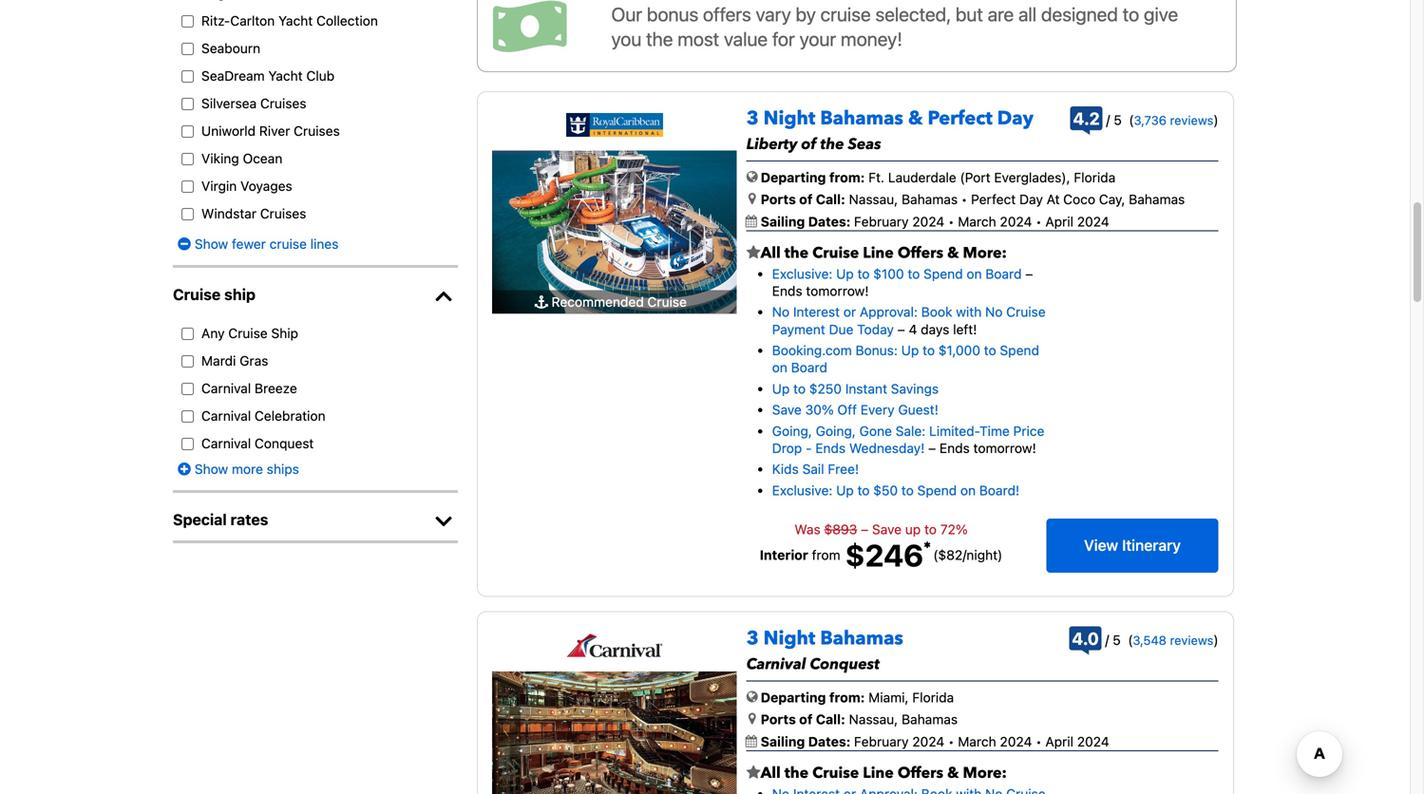 Task type: vqa. For each thing, say whether or not it's contained in the screenshot.
$1,500.00 on the bottom
no



Task type: locate. For each thing, give the bounding box(es) containing it.
windstar
[[201, 206, 257, 221]]

1 vertical spatial night
[[764, 626, 816, 652]]

offers
[[898, 243, 944, 264], [898, 763, 944, 784]]

february
[[854, 214, 909, 229], [854, 734, 909, 750]]

1 all the cruise line offers & more: from the top
[[761, 243, 1007, 264]]

1 horizontal spatial tomorrow!
[[974, 440, 1037, 456]]

carnival up show more ships link
[[201, 436, 251, 451]]

1 night from the top
[[764, 106, 816, 132]]

– right $893
[[861, 522, 869, 538]]

1 vertical spatial ports
[[761, 712, 796, 728]]

3,736 reviews link
[[1134, 113, 1214, 127]]

( inside 4.0 / 5 ( 3,548 reviews )
[[1128, 633, 1133, 648]]

cay,
[[1099, 192, 1126, 207]]

tomorrow! for to
[[806, 283, 869, 299]]

departing down liberty
[[761, 170, 826, 185]]

reviews right 3,736
[[1170, 113, 1214, 127]]

2 exclusive: from the top
[[772, 483, 833, 498]]

line
[[863, 243, 894, 264], [863, 763, 894, 784]]

sail
[[803, 462, 824, 477]]

($82 / night)
[[934, 547, 1003, 563]]

carnival breeze
[[201, 380, 297, 396]]

cruise up money!
[[821, 3, 871, 25]]

2 vertical spatial cruises
[[260, 206, 306, 221]]

viking
[[201, 150, 239, 166]]

booking.com
[[772, 343, 852, 358]]

chevron down image for special rates
[[430, 512, 458, 531]]

liberty of the seas image
[[492, 151, 737, 314]]

1 vertical spatial )
[[1214, 633, 1219, 648]]

1 vertical spatial february
[[854, 734, 909, 750]]

cruises for silversea cruises
[[260, 95, 306, 111]]

2 going, from the left
[[816, 423, 856, 439]]

map marker image down globe icon
[[749, 712, 756, 726]]

the right star icon
[[785, 763, 809, 784]]

of inside 3 night bahamas & perfect day liberty of the seas
[[801, 134, 817, 155]]

lines
[[310, 236, 339, 252]]

show more ships link
[[178, 461, 299, 477]]

0 vertical spatial sailing
[[761, 214, 805, 229]]

dates: right calendar image
[[808, 214, 851, 229]]

3 inside 3 night bahamas carnival conquest
[[747, 626, 759, 652]]

save left up
[[872, 522, 902, 538]]

1 vertical spatial nassau,
[[849, 712, 898, 728]]

ends for going,
[[940, 440, 970, 456]]

1 sailing dates: from the top
[[761, 214, 854, 229]]

/ for 3 night bahamas & perfect day
[[1107, 112, 1110, 128]]

our bonus offers vary by cruise selected, but are all designed to give you the most value for your money!
[[612, 3, 1179, 50]]

seabourn
[[201, 40, 261, 56]]

line up $100
[[863, 243, 894, 264]]

5 right 4.2
[[1114, 112, 1122, 128]]

0 vertical spatial cruises
[[260, 95, 306, 111]]

exclusive: up to $100 to spend on board
[[772, 266, 1022, 282]]

interior from $246
[[760, 538, 924, 574]]

1 reviews from the top
[[1170, 113, 1214, 127]]

carnival
[[201, 380, 251, 396], [201, 408, 251, 424], [201, 436, 251, 451], [747, 654, 806, 675]]

sailing dates: right calendar image
[[761, 214, 854, 229]]

( inside 4.2 / 5 ( 3,736 reviews )
[[1129, 112, 1134, 128]]

carnival cruise line image
[[566, 633, 663, 658]]

spend up "book"
[[924, 266, 963, 282]]

1 vertical spatial – ends tomorrow!
[[925, 440, 1037, 456]]

offers up exclusive: up to $100 to spend on board
[[898, 243, 944, 264]]

0 vertical spatial 5
[[1114, 112, 1122, 128]]

0 vertical spatial february
[[854, 214, 909, 229]]

1 show from the top
[[195, 236, 228, 252]]

2 vertical spatial /
[[1105, 633, 1109, 648]]

2 3 from the top
[[747, 626, 759, 652]]

reviews for 3 night bahamas & perfect day
[[1170, 113, 1214, 127]]

ports down liberty
[[761, 192, 796, 207]]

1 vertical spatial chevron down image
[[430, 512, 458, 531]]

carnival down 'mardi'
[[201, 380, 251, 396]]

1 horizontal spatial no
[[986, 304, 1003, 320]]

with
[[956, 304, 982, 320]]

on inside booking.com bonus: up to $1,000 to spend on board up to $250 instant savings save 30% off every guest!
[[772, 360, 788, 376]]

february down nassau, bahamas
[[854, 734, 909, 750]]

nassau, bahamas
[[849, 712, 958, 728]]

florida up nassau, bahamas
[[913, 690, 954, 706]]

2 dates: from the top
[[808, 734, 851, 750]]

everglades),
[[994, 170, 1071, 185]]

exclusive: down "sail"
[[772, 483, 833, 498]]

perfect down the (port
[[971, 192, 1016, 207]]

1 vertical spatial on
[[772, 360, 788, 376]]

0 vertical spatial line
[[863, 243, 894, 264]]

no up payment
[[772, 304, 790, 320]]

sailing for 3 night bahamas
[[761, 734, 805, 750]]

2 vertical spatial &
[[947, 763, 959, 784]]

guest!
[[898, 402, 939, 418]]

0 vertical spatial of
[[801, 134, 817, 155]]

seas
[[848, 134, 882, 155]]

($82
[[934, 547, 963, 563]]

2 all the cruise line offers & more: from the top
[[761, 763, 1007, 784]]

0 vertical spatial exclusive:
[[772, 266, 833, 282]]

& inside 3 night bahamas & perfect day liberty of the seas
[[908, 106, 923, 132]]

florida
[[1074, 170, 1116, 185], [913, 690, 954, 706]]

reviews inside 4.0 / 5 ( 3,548 reviews )
[[1170, 633, 1214, 648]]

reviews
[[1170, 113, 1214, 127], [1170, 633, 1214, 648]]

30%
[[805, 402, 834, 418]]

departing right globe icon
[[761, 690, 826, 706]]

) right 3,736
[[1214, 112, 1219, 128]]

1 going, from the left
[[772, 423, 812, 439]]

of for 3 night bahamas & perfect day
[[799, 192, 813, 207]]

5 inside 4.2 / 5 ( 3,736 reviews )
[[1114, 112, 1122, 128]]

savings
[[891, 381, 939, 397]]

1 call: from the top
[[816, 192, 846, 207]]

ends inside going, going, gone sale: limited-time price drop - ends wednesday!
[[816, 440, 846, 456]]

to right $100
[[908, 266, 920, 282]]

cruise left lines
[[270, 236, 307, 252]]

& up lauderdale
[[908, 106, 923, 132]]

) inside 4.0 / 5 ( 3,548 reviews )
[[1214, 633, 1219, 648]]

but
[[956, 3, 983, 25]]

2 vertical spatial of
[[799, 712, 813, 728]]

1 vertical spatial sailing
[[761, 734, 805, 750]]

2 show from the top
[[195, 461, 228, 477]]

more: for 3 night bahamas & perfect day
[[963, 243, 1007, 264]]

1 3 from the top
[[747, 106, 759, 132]]

view
[[1084, 537, 1119, 555]]

sailing right calendar icon
[[761, 734, 805, 750]]

1 dates: from the top
[[808, 214, 851, 229]]

1 map marker image from the top
[[749, 192, 756, 205]]

1 february 2024 • march 2024 • april 2024 from the top
[[854, 214, 1110, 229]]

cruise up gras
[[228, 325, 268, 341]]

1 vertical spatial &
[[947, 243, 959, 264]]

line down nassau, bahamas
[[863, 763, 894, 784]]

from: left miami,
[[830, 690, 865, 706]]

ends down limited-
[[940, 440, 970, 456]]

cruise up any cruise ship option
[[173, 285, 221, 303]]

0 vertical spatial offers
[[898, 243, 944, 264]]

1 horizontal spatial cruise
[[821, 3, 871, 25]]

1 vertical spatial yacht
[[268, 68, 303, 83]]

february for 3 night bahamas & perfect day
[[854, 214, 909, 229]]

0 vertical spatial show
[[195, 236, 228, 252]]

1 vertical spatial april
[[1046, 734, 1074, 750]]

dates:
[[808, 214, 851, 229], [808, 734, 851, 750]]

0 vertical spatial conquest
[[255, 436, 314, 451]]

2 line from the top
[[863, 763, 894, 784]]

all
[[1019, 3, 1037, 25]]

up inside kids sail free! exclusive: up to $50 to spend on board!
[[836, 483, 854, 498]]

offers for 3 night bahamas & perfect day
[[898, 243, 944, 264]]

all the cruise line offers & more: up $100
[[761, 243, 1007, 264]]

0 vertical spatial more:
[[963, 243, 1007, 264]]

1 vertical spatial 5
[[1113, 633, 1121, 648]]

map marker image down globe image
[[749, 192, 756, 205]]

lauderdale
[[888, 170, 957, 185]]

) for 3 night bahamas & perfect day
[[1214, 112, 1219, 128]]

) inside 4.2 / 5 ( 3,736 reviews )
[[1214, 112, 1219, 128]]

0 vertical spatial nassau,
[[849, 192, 898, 207]]

bahamas up seas
[[820, 106, 904, 132]]

show more ships
[[191, 461, 299, 477]]

1 vertical spatial from:
[[830, 690, 865, 706]]

1 vertical spatial conquest
[[810, 654, 880, 675]]

72%
[[941, 522, 968, 538]]

1 february from the top
[[854, 214, 909, 229]]

2 night from the top
[[764, 626, 816, 652]]

1 horizontal spatial going,
[[816, 423, 856, 439]]

0 vertical spatial dates:
[[808, 214, 851, 229]]

1 vertical spatial sailing dates:
[[761, 734, 854, 750]]

show right minus circle icon
[[195, 236, 228, 252]]

1 vertical spatial cruise
[[270, 236, 307, 252]]

1 april from the top
[[1046, 214, 1074, 229]]

1 ports from the top
[[761, 192, 796, 207]]

cruises down voyages
[[260, 206, 306, 221]]

1 line from the top
[[863, 243, 894, 264]]

carnival down the carnival breeze
[[201, 408, 251, 424]]

2 call: from the top
[[816, 712, 846, 728]]

1 departing from the top
[[761, 170, 826, 185]]

/ inside 4.0 / 5 ( 3,548 reviews )
[[1105, 633, 1109, 648]]

1 horizontal spatial conquest
[[810, 654, 880, 675]]

2 map marker image from the top
[[749, 712, 756, 726]]

0 vertical spatial sailing dates:
[[761, 214, 854, 229]]

3 up globe icon
[[747, 626, 759, 652]]

of for 3 night bahamas
[[799, 712, 813, 728]]

cruise up "or"
[[813, 243, 859, 264]]

1 vertical spatial more:
[[963, 763, 1007, 784]]

2 horizontal spatial ends
[[940, 440, 970, 456]]

dates: for 3 night bahamas & perfect day
[[808, 214, 851, 229]]

1 vertical spatial ports of call:
[[761, 712, 846, 728]]

/ down 72%
[[963, 547, 967, 563]]

kids sail free! exclusive: up to $50 to spend on board!
[[772, 462, 1020, 498]]

– for spend
[[1026, 266, 1033, 282]]

departing for 3 night bahamas
[[761, 690, 826, 706]]

night up liberty
[[764, 106, 816, 132]]

1 horizontal spatial florida
[[1074, 170, 1116, 185]]

2 march from the top
[[958, 734, 997, 750]]

1 vertical spatial spend
[[1000, 343, 1040, 358]]

sailing dates: for 3 night bahamas
[[761, 734, 854, 750]]

on up with
[[967, 266, 982, 282]]

carnival conquest
[[201, 436, 314, 451]]

3
[[747, 106, 759, 132], [747, 626, 759, 652]]

february down the ft.
[[854, 214, 909, 229]]

anchor image
[[535, 295, 548, 309]]

2 vertical spatial on
[[961, 483, 976, 498]]

map marker image
[[749, 192, 756, 205], [749, 712, 756, 726]]

1 vertical spatial board
[[791, 360, 828, 376]]

0 vertical spatial – ends tomorrow!
[[772, 266, 1033, 299]]

nassau, down miami,
[[849, 712, 898, 728]]

1 vertical spatial (
[[1128, 633, 1133, 648]]

3 for carnival
[[747, 626, 759, 652]]

/ right 4.2
[[1107, 112, 1110, 128]]

0 vertical spatial april
[[1046, 214, 1074, 229]]

february 2024 • march 2024 • april 2024 down nassau, bahamas
[[854, 734, 1110, 750]]

yacht right carlton
[[278, 13, 313, 28]]

bahamas up departing from: miami, florida
[[820, 626, 904, 652]]

departing from: ft. lauderdale (port everglades), florida
[[761, 170, 1116, 185]]

0 vertical spatial &
[[908, 106, 923, 132]]

no right with
[[986, 304, 1003, 320]]

itinerary
[[1122, 537, 1181, 555]]

Windstar Cruises checkbox
[[177, 208, 199, 220]]

1 vertical spatial february 2024 • march 2024 • april 2024
[[854, 734, 1110, 750]]

plus circle image
[[178, 463, 191, 476]]

vary
[[756, 3, 791, 25]]

) right 3,548
[[1214, 633, 1219, 648]]

( right 4.2
[[1129, 112, 1134, 128]]

call: for 3 night bahamas & perfect day
[[816, 192, 846, 207]]

2 ports of call: from the top
[[761, 712, 846, 728]]

up down free!
[[836, 483, 854, 498]]

cruises right river on the left of the page
[[294, 123, 340, 139]]

you
[[612, 28, 642, 50]]

offers down nassau, bahamas
[[898, 763, 944, 784]]

ends up interest
[[772, 283, 803, 299]]

carnival for carnival conquest
[[201, 436, 251, 451]]

yacht
[[278, 13, 313, 28], [268, 68, 303, 83]]

of
[[801, 134, 817, 155], [799, 192, 813, 207], [799, 712, 813, 728]]

0 vertical spatial map marker image
[[749, 192, 756, 205]]

Any Cruise Ship checkbox
[[177, 328, 199, 340]]

2 nassau, from the top
[[849, 712, 898, 728]]

ports
[[761, 192, 796, 207], [761, 712, 796, 728]]

special
[[173, 511, 227, 529]]

money!
[[841, 28, 903, 50]]

0 vertical spatial perfect
[[928, 106, 993, 132]]

3 night bahamas & perfect day liberty of the seas
[[747, 106, 1034, 155]]

1 from: from the top
[[830, 170, 865, 185]]

1 offers from the top
[[898, 243, 944, 264]]

– ends tomorrow! down "time" on the bottom
[[925, 440, 1037, 456]]

1 horizontal spatial board
[[986, 266, 1022, 282]]

0 vertical spatial )
[[1214, 112, 1219, 128]]

conquest up ships
[[255, 436, 314, 451]]

to left the give
[[1123, 3, 1140, 25]]

tomorrow! for limited-
[[974, 440, 1037, 456]]

on down booking.com
[[772, 360, 788, 376]]

1 vertical spatial tomorrow!
[[974, 440, 1037, 456]]

all the cruise line offers & more: down nassau, bahamas
[[761, 763, 1007, 784]]

going, up drop
[[772, 423, 812, 439]]

save left 30%
[[772, 402, 802, 418]]

2 from: from the top
[[830, 690, 865, 706]]

save
[[772, 402, 802, 418], [872, 522, 902, 538]]

the down the bonus
[[646, 28, 673, 50]]

ports of call: down departing from: miami, florida
[[761, 712, 846, 728]]

2 chevron down image from the top
[[430, 512, 458, 531]]

board down nassau, bahamas • perfect day at coco cay, bahamas
[[986, 266, 1022, 282]]

( right the 4.0
[[1128, 633, 1133, 648]]

) for 3 night bahamas
[[1214, 633, 1219, 648]]

up left the $250
[[772, 381, 790, 397]]

2 february 2024 • march 2024 • april 2024 from the top
[[854, 734, 1110, 750]]

club
[[306, 68, 335, 83]]

0 horizontal spatial cruise
[[270, 236, 307, 252]]

1 march from the top
[[958, 214, 997, 229]]

•
[[962, 192, 968, 207], [948, 214, 955, 229], [1036, 214, 1042, 229], [948, 734, 955, 750], [1036, 734, 1042, 750]]

going, down off at the bottom
[[816, 423, 856, 439]]

cruise down departing from: miami, florida
[[813, 763, 859, 784]]

0 horizontal spatial tomorrow!
[[806, 283, 869, 299]]

0 horizontal spatial save
[[772, 402, 802, 418]]

2 sailing dates: from the top
[[761, 734, 854, 750]]

night
[[764, 106, 816, 132], [764, 626, 816, 652]]

florida up coco
[[1074, 170, 1116, 185]]

0 horizontal spatial no
[[772, 304, 790, 320]]

5 inside 4.0 / 5 ( 3,548 reviews )
[[1113, 633, 1121, 648]]

night inside 3 night bahamas & perfect day liberty of the seas
[[764, 106, 816, 132]]

( for 3 night bahamas & perfect day
[[1129, 112, 1134, 128]]

map marker image for 3 night bahamas & perfect day
[[749, 192, 756, 205]]

february 2024 • march 2024 • april 2024 down nassau, bahamas • perfect day at coco cay, bahamas
[[854, 214, 1110, 229]]

0 vertical spatial march
[[958, 214, 997, 229]]

nassau, for nassau, bahamas • perfect day at coco cay, bahamas
[[849, 192, 898, 207]]

save 30% off every guest! link
[[772, 402, 939, 418]]

0 vertical spatial reviews
[[1170, 113, 1214, 127]]

1 sailing from the top
[[761, 214, 805, 229]]

2 departing from the top
[[761, 690, 826, 706]]

march for 3 night bahamas & perfect day
[[958, 214, 997, 229]]

1 vertical spatial florida
[[913, 690, 954, 706]]

1 vertical spatial departing
[[761, 690, 826, 706]]

1 vertical spatial all
[[761, 763, 781, 784]]

february for 3 night bahamas
[[854, 734, 909, 750]]

going,
[[772, 423, 812, 439], [816, 423, 856, 439]]

1 nassau, from the top
[[849, 192, 898, 207]]

1 vertical spatial march
[[958, 734, 997, 750]]

spend inside kids sail free! exclusive: up to $50 to spend on board!
[[918, 483, 957, 498]]

1 vertical spatial dates:
[[808, 734, 851, 750]]

2 offers from the top
[[898, 763, 944, 784]]

on inside kids sail free! exclusive: up to $50 to spend on board!
[[961, 483, 976, 498]]

3 inside 3 night bahamas & perfect day liberty of the seas
[[747, 106, 759, 132]]

0 vertical spatial from:
[[830, 170, 865, 185]]

ports of call: down liberty
[[761, 192, 846, 207]]

minus circle image
[[178, 237, 191, 251]]

/ inside 4.2 / 5 ( 3,736 reviews )
[[1107, 112, 1110, 128]]

gone
[[860, 423, 892, 439]]

dates: down departing from: miami, florida
[[808, 734, 851, 750]]

no
[[772, 304, 790, 320], [986, 304, 1003, 320]]

1 vertical spatial 3
[[747, 626, 759, 652]]

2 more: from the top
[[963, 763, 1007, 784]]

nassau, down the ft.
[[849, 192, 898, 207]]

sale:
[[896, 423, 926, 439]]

0 vertical spatial cruise
[[821, 3, 871, 25]]

2 all from the top
[[761, 763, 781, 784]]

uniworld
[[201, 123, 256, 139]]

bahamas down miami,
[[902, 712, 958, 728]]

board!
[[980, 483, 1020, 498]]

1 vertical spatial offers
[[898, 763, 944, 784]]

line for 3 night bahamas & perfect day
[[863, 243, 894, 264]]

2 april from the top
[[1046, 734, 1074, 750]]

cruise inside our bonus offers vary by cruise selected, but are all designed to give you the most value for your money!
[[821, 3, 871, 25]]

1 more: from the top
[[963, 243, 1007, 264]]

3 up liberty
[[747, 106, 759, 132]]

spend up 72%
[[918, 483, 957, 498]]

0 vertical spatial (
[[1129, 112, 1134, 128]]

perfect up the (port
[[928, 106, 993, 132]]

1 chevron down image from the top
[[430, 287, 458, 306]]

spend inside booking.com bonus: up to $1,000 to spend on board up to $250 instant savings save 30% off every guest!
[[1000, 343, 1040, 358]]

the inside 3 night bahamas & perfect day liberty of the seas
[[821, 134, 844, 155]]

–
[[1026, 266, 1033, 282], [898, 322, 905, 337], [929, 440, 936, 456], [861, 522, 869, 538]]

up up "or"
[[836, 266, 854, 282]]

reviews inside 4.2 / 5 ( 3,736 reviews )
[[1170, 113, 1214, 127]]

1 ) from the top
[[1214, 112, 1219, 128]]

carnival up globe icon
[[747, 654, 806, 675]]

night down interior
[[764, 626, 816, 652]]

chevron down image
[[430, 287, 458, 306], [430, 512, 458, 531]]

conquest up departing from: miami, florida
[[810, 654, 880, 675]]

our
[[612, 3, 642, 25]]

march for 3 night bahamas
[[958, 734, 997, 750]]

3 night bahamas carnival conquest
[[747, 626, 904, 675]]

the inside our bonus offers vary by cruise selected, but are all designed to give you the most value for your money!
[[646, 28, 673, 50]]

exclusive: up interest
[[772, 266, 833, 282]]

0 vertical spatial all
[[761, 243, 781, 264]]

0 horizontal spatial florida
[[913, 690, 954, 706]]

yacht left club
[[268, 68, 303, 83]]

cruises up river on the left of the page
[[260, 95, 306, 111]]

2 february from the top
[[854, 734, 909, 750]]

day up 'everglades),'
[[998, 106, 1034, 132]]

2 sailing from the top
[[761, 734, 805, 750]]

4.2
[[1073, 108, 1100, 129]]

to
[[1123, 3, 1140, 25], [858, 266, 870, 282], [908, 266, 920, 282], [923, 343, 935, 358], [984, 343, 997, 358], [794, 381, 806, 397], [858, 483, 870, 498], [902, 483, 914, 498], [925, 522, 937, 538]]

2 reviews from the top
[[1170, 633, 1214, 648]]

all the cruise line offers & more:
[[761, 243, 1007, 264], [761, 763, 1007, 784]]

ships
[[267, 461, 299, 477]]

1 ports of call: from the top
[[761, 192, 846, 207]]

– ends tomorrow! up approval:
[[772, 266, 1033, 299]]

0 horizontal spatial ends
[[772, 283, 803, 299]]

1 all from the top
[[761, 243, 781, 264]]

1 vertical spatial show
[[195, 461, 228, 477]]

miami,
[[869, 690, 909, 706]]

coco
[[1064, 192, 1096, 207]]

tomorrow! up "or"
[[806, 283, 869, 299]]

every
[[861, 402, 895, 418]]

2 ) from the top
[[1214, 633, 1219, 648]]

carlton
[[230, 13, 275, 28]]

virgin voyages
[[201, 178, 292, 194]]

0 vertical spatial /
[[1107, 112, 1110, 128]]

or
[[844, 304, 856, 320]]

0 vertical spatial ports of call:
[[761, 192, 846, 207]]

ends right -
[[816, 440, 846, 456]]

& down nassau, bahamas
[[947, 763, 959, 784]]

night inside 3 night bahamas carnival conquest
[[764, 626, 816, 652]]

sailing for 3 night bahamas & perfect day
[[761, 214, 805, 229]]

0 vertical spatial chevron down image
[[430, 287, 458, 306]]

ritz-carlton yacht collection
[[201, 13, 378, 28]]

calendar image
[[746, 735, 757, 748]]

$893
[[824, 522, 858, 538]]

1 vertical spatial of
[[799, 192, 813, 207]]

more: for 3 night bahamas
[[963, 763, 1007, 784]]

show for show more ships
[[195, 461, 228, 477]]

day left at
[[1020, 192, 1043, 207]]

off
[[838, 402, 857, 418]]

2 vertical spatial spend
[[918, 483, 957, 498]]

1 vertical spatial save
[[872, 522, 902, 538]]

from: left the ft.
[[830, 170, 865, 185]]

departing
[[761, 170, 826, 185], [761, 690, 826, 706]]

1 vertical spatial call:
[[816, 712, 846, 728]]

0 vertical spatial call:
[[816, 192, 846, 207]]

ports of call:
[[761, 192, 846, 207], [761, 712, 846, 728]]

1 vertical spatial line
[[863, 763, 894, 784]]

the right star image
[[785, 243, 809, 264]]

0 horizontal spatial board
[[791, 360, 828, 376]]

1 no from the left
[[772, 304, 790, 320]]

book
[[922, 304, 953, 320]]

0 horizontal spatial going,
[[772, 423, 812, 439]]

0 vertical spatial night
[[764, 106, 816, 132]]

3 for &
[[747, 106, 759, 132]]

2 ports from the top
[[761, 712, 796, 728]]



Task type: describe. For each thing, give the bounding box(es) containing it.
carnival for carnival breeze
[[201, 380, 251, 396]]

ship
[[271, 325, 298, 341]]

– for time
[[929, 440, 936, 456]]

carnival inside 3 night bahamas carnival conquest
[[747, 654, 806, 675]]

4.0 / 5 ( 3,548 reviews )
[[1072, 629, 1219, 649]]

rates
[[230, 511, 268, 529]]

mardi gras
[[201, 353, 268, 369]]

from: for 3 night bahamas & perfect day
[[830, 170, 865, 185]]

– ends tomorrow! for to
[[772, 266, 1033, 299]]

silversea cruises
[[201, 95, 306, 111]]

asterisk image
[[924, 541, 931, 549]]

selected,
[[876, 3, 951, 25]]

0 vertical spatial on
[[967, 266, 982, 282]]

exclusive: inside kids sail free! exclusive: up to $50 to spend on board!
[[772, 483, 833, 498]]

nassau, bahamas • perfect day at coco cay, bahamas
[[849, 192, 1185, 207]]

give
[[1144, 3, 1179, 25]]

going, going, gone sale: limited-time price drop - ends wednesday!
[[772, 423, 1045, 456]]

to left $50
[[858, 483, 870, 498]]

ports of call: for 3 night bahamas & perfect day
[[761, 192, 846, 207]]

to right "$1,000"
[[984, 343, 997, 358]]

mardi
[[201, 353, 236, 369]]

offers for 3 night bahamas
[[898, 763, 944, 784]]

to left $100
[[858, 266, 870, 282]]

0 vertical spatial yacht
[[278, 13, 313, 28]]

kids sail free! link
[[772, 462, 859, 477]]

3,548 reviews link
[[1133, 633, 1214, 648]]

show fewer cruise lines
[[191, 236, 339, 252]]

designed
[[1042, 3, 1118, 25]]

globe image
[[747, 690, 758, 704]]

to down days
[[923, 343, 935, 358]]

cruise ship
[[173, 285, 256, 303]]

– ends tomorrow! for limited-
[[925, 440, 1037, 456]]

wednesday!
[[849, 440, 925, 456]]

to inside our bonus offers vary by cruise selected, but are all designed to give you the most value for your money!
[[1123, 3, 1140, 25]]

royal caribbean image
[[566, 113, 663, 137]]

bonus:
[[856, 343, 898, 358]]

2 no from the left
[[986, 304, 1003, 320]]

ports of call: for 3 night bahamas
[[761, 712, 846, 728]]

by
[[796, 3, 816, 25]]

river
[[259, 123, 290, 139]]

Seabourn checkbox
[[177, 43, 199, 55]]

limited-
[[929, 423, 980, 439]]

4.0
[[1072, 629, 1099, 649]]

show for show fewer cruise lines
[[195, 236, 228, 252]]

day inside 3 night bahamas & perfect day liberty of the seas
[[998, 106, 1034, 132]]

at
[[1047, 192, 1060, 207]]

(port
[[960, 170, 991, 185]]

ends for exclusive:
[[772, 283, 803, 299]]

star image
[[747, 245, 761, 260]]

night for &
[[764, 106, 816, 132]]

save inside booking.com bonus: up to $1,000 to spend on board up to $250 instant savings save 30% off every guest!
[[772, 402, 802, 418]]

1 vertical spatial /
[[963, 547, 967, 563]]

0 vertical spatial board
[[986, 266, 1022, 282]]

carnival for carnival celebration
[[201, 408, 251, 424]]

drop
[[772, 440, 802, 456]]

all for 3 night bahamas
[[761, 763, 781, 784]]

voyages
[[240, 178, 292, 194]]

4.2 / 5 ( 3,736 reviews )
[[1073, 108, 1219, 129]]

bahamas inside 3 night bahamas carnival conquest
[[820, 626, 904, 652]]

ship
[[224, 285, 256, 303]]

all the cruise line offers & more: for 3 night bahamas & perfect day
[[761, 243, 1007, 264]]

due
[[829, 322, 854, 337]]

carnival conquest image
[[492, 672, 737, 794]]

bahamas inside 3 night bahamas & perfect day liberty of the seas
[[820, 106, 904, 132]]

up down 4
[[902, 343, 919, 358]]

Ritz-Carlton Yacht Collection checkbox
[[177, 15, 199, 27]]

( for 3 night bahamas
[[1128, 633, 1133, 648]]

night)
[[967, 547, 1003, 563]]

dates: for 3 night bahamas
[[808, 734, 851, 750]]

0 vertical spatial spend
[[924, 266, 963, 282]]

Carnival Celebration checkbox
[[177, 410, 199, 423]]

collection
[[316, 13, 378, 28]]

most
[[678, 28, 720, 50]]

up
[[906, 522, 921, 538]]

payment
[[772, 322, 826, 337]]

1 vertical spatial day
[[1020, 192, 1043, 207]]

reviews for 3 night bahamas
[[1170, 633, 1214, 648]]

calendar image
[[746, 215, 757, 227]]

february 2024 • march 2024 • april 2024 for 3 night bahamas
[[854, 734, 1110, 750]]

exclusive: up to $50 to spend on board! link
[[772, 483, 1020, 498]]

liberty
[[747, 134, 798, 155]]

to right $50
[[902, 483, 914, 498]]

& for 3 night bahamas
[[947, 763, 959, 784]]

bahamas right cay, in the top right of the page
[[1129, 192, 1185, 207]]

1 vertical spatial perfect
[[971, 192, 1016, 207]]

your
[[800, 28, 836, 50]]

price
[[1014, 423, 1045, 439]]

ritz-
[[201, 13, 230, 28]]

silversea
[[201, 95, 257, 111]]

night for carnival
[[764, 626, 816, 652]]

more
[[232, 461, 263, 477]]

was
[[795, 522, 821, 538]]

Mardi Gras checkbox
[[177, 355, 199, 368]]

cruise inside 'no interest or approval: book with no cruise payment due today'
[[1007, 304, 1046, 320]]

ports for 3 night bahamas & perfect day
[[761, 192, 796, 207]]

Virgin Voyages checkbox
[[177, 180, 199, 193]]

breeze
[[255, 380, 297, 396]]

map marker image for 3 night bahamas
[[749, 712, 756, 726]]

4
[[909, 322, 917, 337]]

all for 3 night bahamas & perfect day
[[761, 243, 781, 264]]

SeaDream Yacht Club checkbox
[[177, 70, 199, 83]]

april for 3 night bahamas
[[1046, 734, 1074, 750]]

cruise right "recommended"
[[648, 294, 687, 310]]

$50
[[874, 483, 898, 498]]

$1,000
[[939, 343, 981, 358]]

5 for 3 night bahamas
[[1113, 633, 1121, 648]]

gras
[[240, 353, 268, 369]]

bahamas down lauderdale
[[902, 192, 958, 207]]

1 horizontal spatial save
[[872, 522, 902, 538]]

Viking Ocean checkbox
[[177, 153, 199, 165]]

star image
[[747, 765, 761, 781]]

0 vertical spatial florida
[[1074, 170, 1116, 185]]

today
[[857, 322, 894, 337]]

seadream
[[201, 68, 265, 83]]

interest
[[793, 304, 840, 320]]

globe image
[[747, 170, 758, 183]]

/ for 3 night bahamas
[[1105, 633, 1109, 648]]

carnival celebration
[[201, 408, 326, 424]]

uniworld river cruises
[[201, 123, 340, 139]]

chevron down image for cruise ship
[[430, 287, 458, 306]]

no interest or approval: book with no cruise payment due today link
[[772, 304, 1046, 337]]

Carnival Breeze checkbox
[[177, 383, 199, 395]]

– 4 days left!
[[894, 322, 977, 337]]

all the cruise line offers & more: for 3 night bahamas
[[761, 763, 1007, 784]]

conquest inside 3 night bahamas carnival conquest
[[810, 654, 880, 675]]

time
[[980, 423, 1010, 439]]

line for 3 night bahamas
[[863, 763, 894, 784]]

february 2024 • march 2024 • april 2024 for 3 night bahamas & perfect day
[[854, 214, 1110, 229]]

show fewer cruise lines link
[[178, 236, 339, 252]]

special rates
[[173, 511, 268, 529]]

left!
[[953, 322, 977, 337]]

call: for 3 night bahamas
[[816, 712, 846, 728]]

to up asterisk image
[[925, 522, 937, 538]]

departing for 3 night bahamas & perfect day
[[761, 170, 826, 185]]

celebration
[[255, 408, 326, 424]]

kids
[[772, 462, 799, 477]]

to left the $250
[[794, 381, 806, 397]]

departing from: miami, florida
[[761, 690, 954, 706]]

0 horizontal spatial conquest
[[255, 436, 314, 451]]

board inside booking.com bonus: up to $1,000 to spend on board up to $250 instant savings save 30% off every guest!
[[791, 360, 828, 376]]

3,548
[[1133, 633, 1167, 648]]

nassau, for nassau, bahamas
[[849, 712, 898, 728]]

cruises for windstar cruises
[[260, 206, 306, 221]]

sailing dates: for 3 night bahamas & perfect day
[[761, 214, 854, 229]]

from
[[812, 547, 841, 563]]

ft.
[[869, 170, 885, 185]]

Carnival Conquest checkbox
[[177, 438, 199, 450]]

5 for 3 night bahamas & perfect day
[[1114, 112, 1122, 128]]

3,736
[[1134, 113, 1167, 127]]

fewer
[[232, 236, 266, 252]]

april for 3 night bahamas & perfect day
[[1046, 214, 1074, 229]]

1 exclusive: from the top
[[772, 266, 833, 282]]

Silversea Cruises checkbox
[[177, 98, 199, 110]]

instant
[[846, 381, 888, 397]]

perfect inside 3 night bahamas & perfect day liberty of the seas
[[928, 106, 993, 132]]

exclusive: up to $100 to spend on board link
[[772, 266, 1022, 282]]

& for 3 night bahamas & perfect day
[[947, 243, 959, 264]]

from: for 3 night bahamas
[[830, 690, 865, 706]]

1 vertical spatial cruises
[[294, 123, 340, 139]]

Uniworld River Cruises checkbox
[[177, 125, 199, 138]]

– for with
[[898, 322, 905, 337]]

ports for 3 night bahamas
[[761, 712, 796, 728]]

view itinerary link
[[1047, 519, 1219, 573]]



